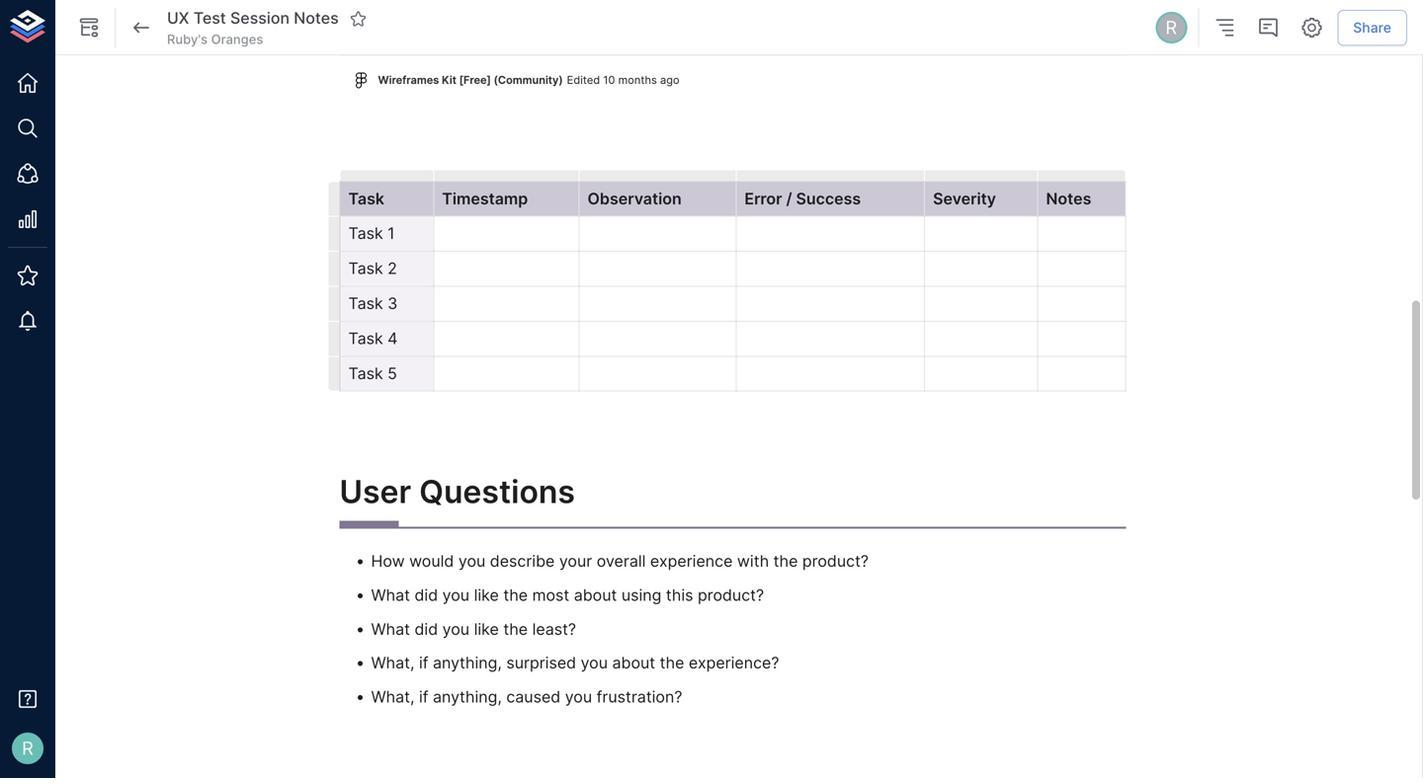 Task type: locate. For each thing, give the bounding box(es) containing it.
error
[[745, 189, 782, 208]]

you for what did you like the least?
[[442, 620, 470, 639]]

product? for what did you like the most about using this product?
[[698, 586, 764, 605]]

what for what did you like the most about using this product?
[[371, 586, 410, 605]]

1 vertical spatial if
[[419, 688, 429, 707]]

about down your
[[574, 586, 617, 605]]

user
[[340, 473, 411, 511]]

ruby's oranges
[[167, 32, 263, 47]]

frustration?
[[597, 688, 682, 707]]

1 what from the top
[[371, 586, 410, 605]]

1 vertical spatial what,
[[371, 688, 415, 707]]

2 if from the top
[[419, 688, 429, 707]]

0 vertical spatial did
[[415, 586, 438, 605]]

task for task 4
[[348, 329, 383, 348]]

like for least?
[[474, 620, 499, 639]]

1 vertical spatial about
[[612, 654, 655, 673]]

1
[[388, 224, 395, 243]]

1 vertical spatial did
[[415, 620, 438, 639]]

product? down with at the bottom right of the page
[[698, 586, 764, 605]]

about
[[574, 586, 617, 605], [612, 654, 655, 673]]

task up the task 1
[[348, 189, 384, 208]]

0 vertical spatial what,
[[371, 654, 415, 673]]

ux
[[167, 9, 189, 28]]

1 horizontal spatial product?
[[803, 552, 869, 571]]

what for what did you like the least?
[[371, 620, 410, 639]]

0 horizontal spatial r
[[22, 738, 33, 760]]

1 vertical spatial product?
[[698, 586, 764, 605]]

what
[[371, 586, 410, 605], [371, 620, 410, 639]]

like
[[474, 586, 499, 605], [474, 620, 499, 639]]

did
[[415, 586, 438, 605], [415, 620, 438, 639]]

0 horizontal spatial notes
[[294, 9, 339, 28]]

task left the 4
[[348, 329, 383, 348]]

0 vertical spatial r button
[[1153, 9, 1190, 46]]

what, if anything, caused you frustration?
[[371, 688, 682, 707]]

ruby's oranges link
[[167, 31, 263, 49]]

notes
[[294, 9, 339, 28], [1046, 189, 1092, 208]]

how would you describe your overall experience with the product?
[[371, 552, 869, 571]]

task 1
[[348, 224, 395, 243]]

the down describe
[[503, 586, 528, 605]]

5 task from the top
[[348, 329, 383, 348]]

describe
[[490, 552, 555, 571]]

most
[[532, 586, 570, 605]]

task for task
[[348, 189, 384, 208]]

0 vertical spatial about
[[574, 586, 617, 605]]

1 task from the top
[[348, 189, 384, 208]]

share button
[[1338, 10, 1408, 46]]

if for what, if anything, caused you frustration?
[[419, 688, 429, 707]]

about up frustration?
[[612, 654, 655, 673]]

1 horizontal spatial notes
[[1046, 189, 1092, 208]]

0 vertical spatial product?
[[803, 552, 869, 571]]

4 task from the top
[[348, 294, 383, 313]]

you right would
[[459, 552, 486, 571]]

1 if from the top
[[419, 654, 429, 673]]

ux test session notes
[[167, 9, 339, 28]]

task left the 5
[[348, 364, 383, 383]]

1 did from the top
[[415, 586, 438, 605]]

experience
[[650, 552, 733, 571]]

1 anything, from the top
[[433, 654, 502, 673]]

0 vertical spatial anything,
[[433, 654, 502, 673]]

2 anything, from the top
[[433, 688, 502, 707]]

you
[[459, 552, 486, 571], [442, 586, 470, 605], [442, 620, 470, 639], [581, 654, 608, 673], [565, 688, 592, 707]]

0 vertical spatial if
[[419, 654, 429, 673]]

0 vertical spatial r
[[1166, 17, 1177, 38]]

2 like from the top
[[474, 620, 499, 639]]

2 task from the top
[[348, 224, 383, 243]]

like up what did you like the least?
[[474, 586, 499, 605]]

you down would
[[442, 620, 470, 639]]

2 what from the top
[[371, 620, 410, 639]]

timestamp
[[442, 189, 528, 208]]

what, for what, if anything, caused you frustration?
[[371, 688, 415, 707]]

what did you like the least?
[[371, 620, 576, 639]]

task left 2
[[348, 259, 383, 278]]

1 vertical spatial r button
[[6, 728, 49, 771]]

task left 1
[[348, 224, 383, 243]]

1 vertical spatial anything,
[[433, 688, 502, 707]]

1 vertical spatial what
[[371, 620, 410, 639]]

using
[[622, 586, 662, 605]]

1 vertical spatial like
[[474, 620, 499, 639]]

task 5
[[348, 364, 397, 383]]

if for what, if anything, surprised you about the experience?
[[419, 654, 429, 673]]

you up what did you like the least?
[[442, 586, 470, 605]]

what did you like the most about using this product?
[[371, 586, 764, 605]]

what,
[[371, 654, 415, 673], [371, 688, 415, 707]]

2 did from the top
[[415, 620, 438, 639]]

success
[[796, 189, 861, 208]]

anything, for surprised
[[433, 654, 502, 673]]

product?
[[803, 552, 869, 571], [698, 586, 764, 605]]

0 vertical spatial notes
[[294, 9, 339, 28]]

what, if anything, surprised you about the experience?
[[371, 654, 779, 673]]

what, for what, if anything, surprised you about the experience?
[[371, 654, 415, 673]]

0 horizontal spatial product?
[[698, 586, 764, 605]]

0 vertical spatial like
[[474, 586, 499, 605]]

6 task from the top
[[348, 364, 383, 383]]

r for left the r button
[[22, 738, 33, 760]]

the left least?
[[503, 620, 528, 639]]

1 vertical spatial notes
[[1046, 189, 1092, 208]]

1 horizontal spatial r
[[1166, 17, 1177, 38]]

1 what, from the top
[[371, 654, 415, 673]]

anything, left caused
[[433, 688, 502, 707]]

this
[[666, 586, 693, 605]]

if
[[419, 654, 429, 673], [419, 688, 429, 707]]

like for most
[[474, 586, 499, 605]]

0 vertical spatial what
[[371, 586, 410, 605]]

questions
[[419, 473, 575, 511]]

1 vertical spatial r
[[22, 738, 33, 760]]

r button
[[1153, 9, 1190, 46], [6, 728, 49, 771]]

caused
[[506, 688, 561, 707]]

anything,
[[433, 654, 502, 673], [433, 688, 502, 707]]

3 task from the top
[[348, 259, 383, 278]]

like left least?
[[474, 620, 499, 639]]

1 like from the top
[[474, 586, 499, 605]]

2 what, from the top
[[371, 688, 415, 707]]

test
[[193, 9, 226, 28]]

oranges
[[211, 32, 263, 47]]

task left 3
[[348, 294, 383, 313]]

the
[[774, 552, 798, 571], [503, 586, 528, 605], [503, 620, 528, 639], [660, 654, 684, 673]]

task
[[348, 189, 384, 208], [348, 224, 383, 243], [348, 259, 383, 278], [348, 294, 383, 313], [348, 329, 383, 348], [348, 364, 383, 383]]

anything, down what did you like the least?
[[433, 654, 502, 673]]

the right with at the bottom right of the page
[[774, 552, 798, 571]]

r
[[1166, 17, 1177, 38], [22, 738, 33, 760]]

task for task 3
[[348, 294, 383, 313]]

product? right with at the bottom right of the page
[[803, 552, 869, 571]]



Task type: describe. For each thing, give the bounding box(es) containing it.
ruby's
[[167, 32, 208, 47]]

severity
[[933, 189, 996, 208]]

you down what, if anything, surprised you about the experience?
[[565, 688, 592, 707]]

error / success
[[745, 189, 861, 208]]

product? for how would you describe your overall experience with the product?
[[803, 552, 869, 571]]

session
[[230, 9, 290, 28]]

4
[[388, 329, 398, 348]]

1 horizontal spatial r button
[[1153, 9, 1190, 46]]

comments image
[[1257, 16, 1280, 40]]

least?
[[532, 620, 576, 639]]

how
[[371, 552, 405, 571]]

share
[[1353, 19, 1392, 36]]

you for what did you like the most about using this product?
[[442, 586, 470, 605]]

/
[[786, 189, 792, 208]]

0 horizontal spatial r button
[[6, 728, 49, 771]]

favorite image
[[350, 10, 367, 28]]

anything, for caused
[[433, 688, 502, 707]]

3
[[388, 294, 398, 313]]

with
[[737, 552, 769, 571]]

you right 'surprised'
[[581, 654, 608, 673]]

task for task 5
[[348, 364, 383, 383]]

task 4
[[348, 329, 398, 348]]

you for how would you describe your overall experience with the product?
[[459, 552, 486, 571]]

did for what did you like the most about using this product?
[[415, 586, 438, 605]]

user questions
[[340, 473, 575, 511]]

observation
[[588, 189, 682, 208]]

overall
[[597, 552, 646, 571]]

settings image
[[1300, 16, 1324, 40]]

go back image
[[129, 16, 153, 40]]

task 2
[[348, 259, 397, 278]]

did for what did you like the least?
[[415, 620, 438, 639]]

task 3
[[348, 294, 398, 313]]

r for the r button to the right
[[1166, 17, 1177, 38]]

would
[[409, 552, 454, 571]]

task for task 2
[[348, 259, 383, 278]]

experience?
[[689, 654, 779, 673]]

show wiki image
[[77, 16, 101, 40]]

surprised
[[506, 654, 576, 673]]

table of contents image
[[1213, 16, 1237, 40]]

the up frustration?
[[660, 654, 684, 673]]

2
[[388, 259, 397, 278]]

task for task 1
[[348, 224, 383, 243]]

your
[[559, 552, 592, 571]]

5
[[388, 364, 397, 383]]



Task type: vqa. For each thing, say whether or not it's contained in the screenshot.
product? to the bottom
yes



